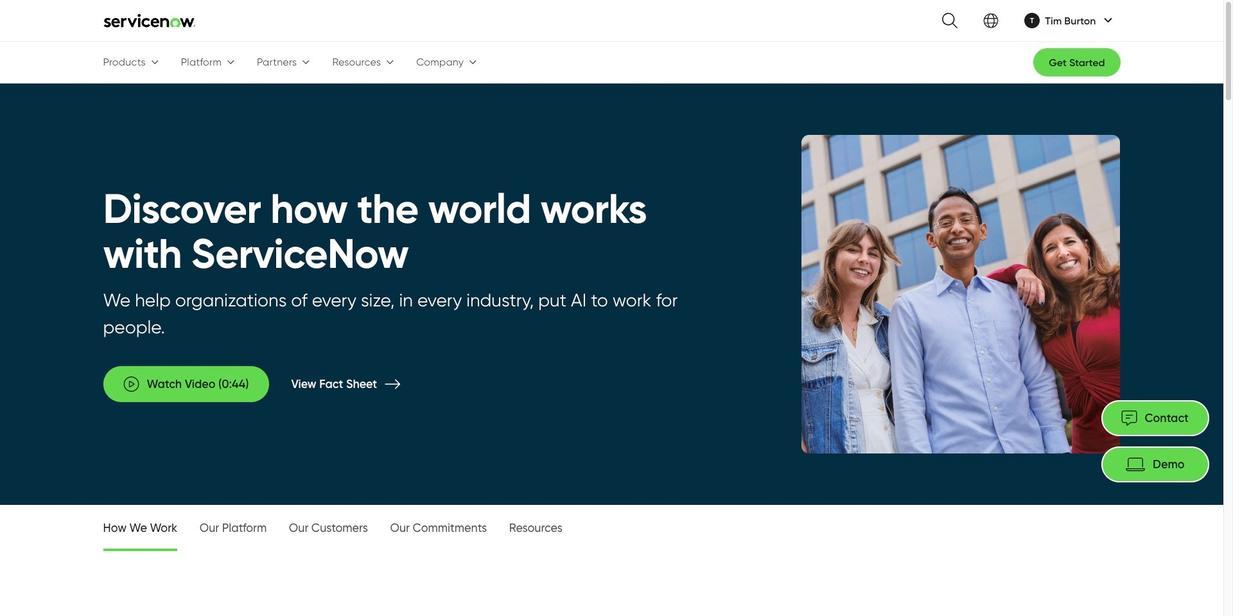 Task type: vqa. For each thing, say whether or not it's contained in the screenshot.
"ServiceNow" image
yes



Task type: locate. For each thing, give the bounding box(es) containing it.
arc image
[[1104, 15, 1113, 25]]

select your country image
[[984, 13, 999, 28]]

servicenow image
[[103, 13, 196, 28]]



